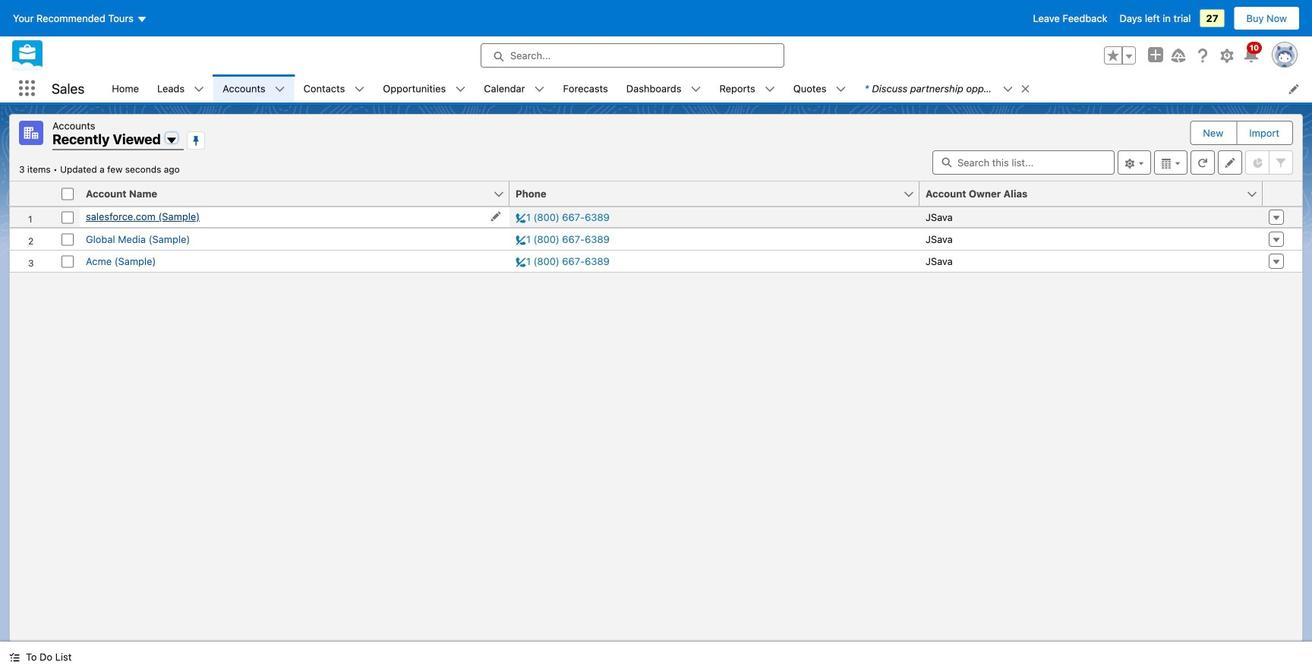 Task type: vqa. For each thing, say whether or not it's contained in the screenshot.
Close Date "element"
no



Task type: describe. For each thing, give the bounding box(es) containing it.
action image
[[1263, 182, 1303, 206]]

account name element
[[80, 182, 519, 207]]

recently viewed|accounts|list view element
[[9, 114, 1303, 642]]

9 list item from the left
[[856, 74, 1038, 103]]

item number image
[[10, 182, 55, 206]]

6 list item from the left
[[617, 74, 711, 103]]

cell inside recently viewed grid
[[55, 182, 80, 207]]

1 text default image from the left
[[1020, 84, 1031, 94]]

2 list item from the left
[[214, 74, 294, 103]]

item number element
[[10, 182, 55, 207]]

recently viewed grid
[[10, 182, 1303, 273]]

1 list item from the left
[[148, 74, 214, 103]]

5 text default image from the left
[[836, 84, 847, 95]]

7 list item from the left
[[711, 74, 784, 103]]

2 click to dial disabled image from the top
[[516, 234, 610, 245]]



Task type: locate. For each thing, give the bounding box(es) containing it.
list item
[[148, 74, 214, 103], [214, 74, 294, 103], [294, 74, 374, 103], [374, 74, 475, 103], [475, 74, 554, 103], [617, 74, 711, 103], [711, 74, 784, 103], [784, 74, 856, 103], [856, 74, 1038, 103]]

3 text default image from the left
[[455, 84, 466, 95]]

text default image
[[275, 84, 285, 95], [354, 84, 365, 95], [691, 84, 701, 95], [765, 84, 775, 95], [1003, 84, 1014, 95], [9, 652, 20, 663]]

3 list item from the left
[[294, 74, 374, 103]]

click to dial disabled image
[[516, 212, 610, 223], [516, 234, 610, 245], [516, 256, 610, 267]]

2 text default image from the left
[[194, 84, 204, 95]]

1 vertical spatial click to dial disabled image
[[516, 234, 610, 245]]

8 list item from the left
[[784, 74, 856, 103]]

Search Recently Viewed list view. search field
[[933, 150, 1115, 175]]

recently viewed status
[[19, 164, 60, 175]]

account owner alias element
[[920, 182, 1272, 207]]

list
[[103, 74, 1313, 103]]

cell
[[55, 182, 80, 207]]

4 list item from the left
[[374, 74, 475, 103]]

text default image
[[1020, 84, 1031, 94], [194, 84, 204, 95], [455, 84, 466, 95], [534, 84, 545, 95], [836, 84, 847, 95]]

1 click to dial disabled image from the top
[[516, 212, 610, 223]]

phone element
[[510, 182, 929, 207]]

action element
[[1263, 182, 1303, 207]]

0 vertical spatial click to dial disabled image
[[516, 212, 610, 223]]

5 list item from the left
[[475, 74, 554, 103]]

group
[[1104, 46, 1136, 65]]

4 text default image from the left
[[534, 84, 545, 95]]

3 click to dial disabled image from the top
[[516, 256, 610, 267]]

2 vertical spatial click to dial disabled image
[[516, 256, 610, 267]]



